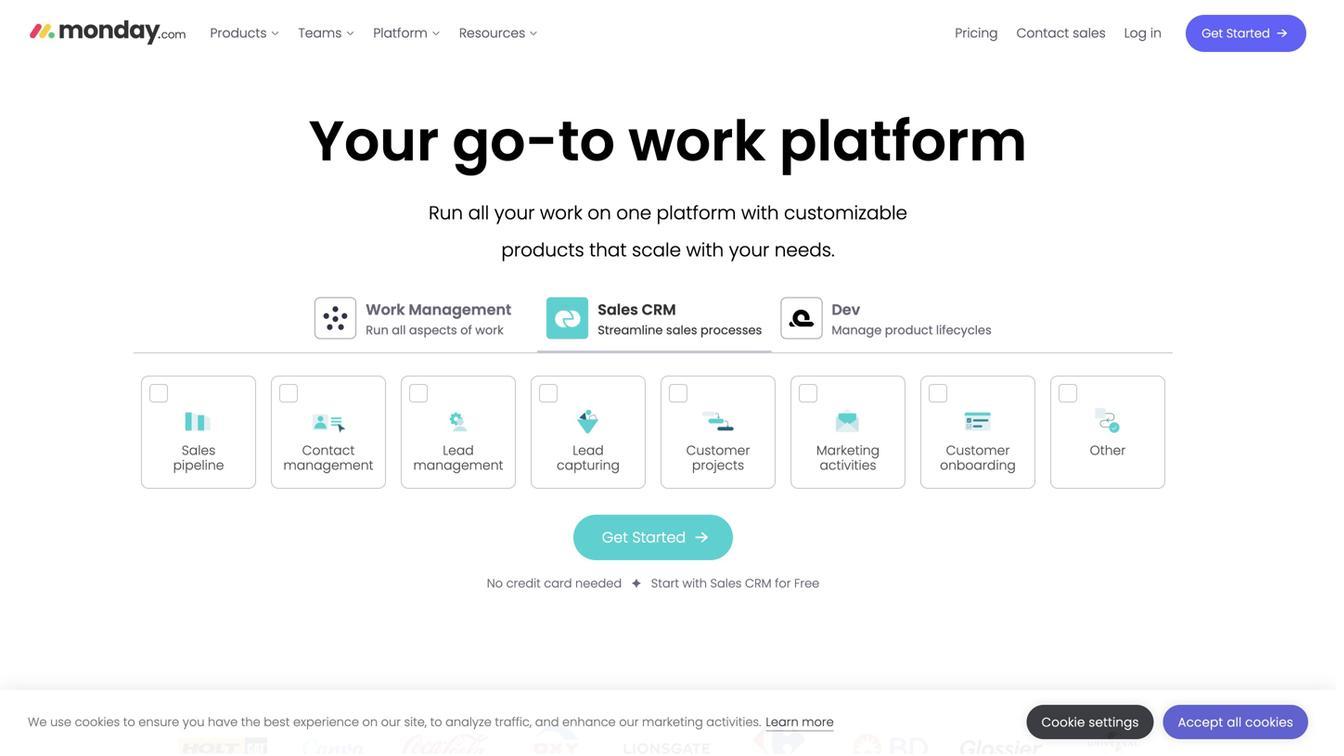 Task type: describe. For each thing, give the bounding box(es) containing it.
log in link
[[1115, 19, 1171, 48]]

2 vertical spatial sales
[[711, 576, 742, 592]]

you
[[183, 714, 205, 731]]

marketing
[[642, 714, 703, 731]]

customer projects
[[686, 442, 750, 475]]

accept
[[1178, 714, 1224, 731]]

marketing image
[[830, 403, 867, 440]]

product
[[885, 322, 933, 339]]

activities
[[820, 457, 877, 475]]

ensure
[[139, 714, 179, 731]]

the
[[241, 714, 261, 731]]

other
[[1090, 442, 1126, 460]]

work inside work management run all aspects of work
[[475, 322, 504, 339]]

Other checkbox
[[1051, 376, 1166, 489]]

lionsgate image
[[624, 738, 713, 755]]

work
[[366, 299, 405, 320]]

needs.
[[775, 237, 835, 263]]

Customer onboarding checkbox
[[921, 376, 1036, 489]]

lifecycles
[[936, 322, 992, 339]]

of
[[461, 322, 472, 339]]

crm color image
[[547, 297, 589, 339]]

1 vertical spatial platform
[[657, 200, 736, 226]]

0 horizontal spatial get
[[602, 527, 628, 548]]

teams link
[[289, 19, 364, 48]]

more
[[802, 714, 834, 731]]

scale
[[632, 237, 681, 263]]

go-
[[452, 102, 558, 180]]

crm dark image
[[547, 297, 589, 339]]

pricing
[[955, 24, 998, 42]]

1 horizontal spatial on
[[588, 200, 611, 226]]

products
[[502, 237, 584, 263]]

settings
[[1089, 714, 1139, 731]]

contact for contact management
[[302, 442, 355, 460]]

lead capturing
[[557, 442, 620, 475]]

experience
[[293, 714, 359, 731]]

contact sales link
[[1008, 19, 1115, 48]]

cookie settings
[[1042, 714, 1139, 731]]

run inside work management run all aspects of work
[[366, 322, 389, 339]]

log
[[1125, 24, 1147, 42]]

log in
[[1125, 24, 1162, 42]]

on inside dialog
[[362, 714, 378, 731]]

get started button inside 'main' element
[[1186, 15, 1307, 52]]

have
[[208, 714, 238, 731]]

customer for projects
[[686, 442, 750, 460]]

activities.
[[707, 714, 761, 731]]

projects
[[692, 457, 744, 475]]

2 our from the left
[[619, 714, 639, 731]]

0 horizontal spatial to
[[123, 714, 135, 731]]

customizable
[[784, 200, 908, 226]]

manage
[[832, 322, 882, 339]]

run all your work on one platform with customizable
[[429, 200, 908, 226]]

needed
[[576, 576, 622, 592]]

2 horizontal spatial to
[[558, 102, 615, 180]]

1 horizontal spatial crm
[[745, 576, 772, 592]]

sales inside 'main' element
[[1073, 24, 1106, 42]]

resources
[[459, 24, 526, 42]]

bd image
[[846, 728, 936, 755]]

get inside 'main' element
[[1202, 25, 1223, 42]]

0 vertical spatial your
[[494, 200, 535, 226]]

Lead capturing checkbox
[[531, 376, 646, 489]]

contact for contact sales
[[1017, 24, 1070, 42]]

that
[[590, 237, 627, 263]]

your
[[309, 102, 439, 180]]

canva image
[[290, 739, 379, 755]]

site,
[[404, 714, 427, 731]]

dev
[[832, 299, 861, 320]]

teams
[[298, 24, 342, 42]]

your go-to work platform
[[309, 102, 1028, 180]]

learn more link
[[766, 714, 834, 732]]

get started for the left the get started button
[[602, 527, 686, 548]]

crm inside sales crm streamline sales processes
[[642, 299, 676, 320]]

we
[[28, 714, 47, 731]]

1 vertical spatial with
[[686, 237, 724, 263]]

universal music group image
[[1069, 732, 1158, 755]]

oxy image
[[530, 723, 584, 755]]

sales for pipeline
[[182, 442, 216, 460]]

we use cookies to ensure you have the best experience on our site, to analyze traffic, and enhance our marketing activities. learn more
[[28, 714, 834, 731]]

work for on
[[540, 200, 583, 226]]

use
[[50, 714, 71, 731]]

onboarding image
[[959, 403, 997, 440]]

1 our from the left
[[381, 714, 401, 731]]

lead for management
[[443, 442, 474, 460]]

cookie
[[1042, 714, 1086, 731]]

accept all cookies
[[1178, 714, 1294, 731]]

products that scale with your needs.
[[502, 237, 835, 263]]

all for run
[[468, 200, 489, 226]]

free
[[794, 576, 820, 592]]

sales inside sales crm streamline sales processes
[[666, 322, 698, 339]]

no credit card needed   ✦   start with sales crm for free
[[487, 576, 820, 592]]

resources link
[[450, 19, 548, 48]]

work for platform
[[629, 102, 766, 180]]

processes
[[701, 322, 762, 339]]

pipeline
[[173, 457, 224, 475]]

Lead management checkbox
[[401, 376, 516, 489]]



Task type: locate. For each thing, give the bounding box(es) containing it.
0 horizontal spatial customer
[[686, 442, 750, 460]]

lead
[[443, 442, 474, 460], [573, 442, 604, 460]]

list containing pricing
[[946, 0, 1171, 67]]

get up needed
[[602, 527, 628, 548]]

marketing activities
[[817, 442, 880, 475]]

1 vertical spatial all
[[392, 322, 406, 339]]

contact right pricing
[[1017, 24, 1070, 42]]

all inside button
[[1227, 714, 1242, 731]]

0 horizontal spatial list
[[201, 0, 548, 67]]

0 horizontal spatial our
[[381, 714, 401, 731]]

dialog containing cookie settings
[[0, 691, 1337, 755]]

on left one
[[588, 200, 611, 226]]

onboarding
[[940, 457, 1016, 475]]

work
[[629, 102, 766, 180], [540, 200, 583, 226], [475, 322, 504, 339]]

customer down the onboarding image
[[946, 442, 1010, 460]]

0 horizontal spatial platform
[[657, 200, 736, 226]]

management inside checkbox
[[413, 457, 504, 475]]

start
[[651, 576, 679, 592]]

0 vertical spatial get started button
[[1186, 15, 1307, 52]]

cookie settings button
[[1027, 705, 1154, 740]]

products
[[210, 24, 267, 42]]

platform
[[373, 24, 428, 42]]

learn
[[766, 714, 799, 731]]

crm up the streamline
[[642, 299, 676, 320]]

lead management
[[413, 442, 504, 475]]

0 horizontal spatial run
[[366, 322, 389, 339]]

contact down contact image
[[302, 442, 355, 460]]

work up run all your work on one platform with customizable
[[629, 102, 766, 180]]

1 vertical spatial sales
[[182, 442, 216, 460]]

2 lead from the left
[[573, 442, 604, 460]]

0 vertical spatial sales
[[598, 299, 638, 320]]

1 list from the left
[[201, 0, 548, 67]]

group
[[134, 368, 1173, 497]]

0 horizontal spatial work
[[475, 322, 504, 339]]

dev dark image
[[781, 297, 823, 339]]

1 lead from the left
[[443, 442, 474, 460]]

0 horizontal spatial your
[[494, 200, 535, 226]]

sales
[[598, 299, 638, 320], [182, 442, 216, 460], [711, 576, 742, 592]]

started right in in the right of the page
[[1227, 25, 1270, 42]]

list
[[201, 0, 548, 67], [946, 0, 1171, 67]]

management for contact
[[284, 457, 374, 475]]

get started button
[[1186, 15, 1307, 52], [573, 515, 733, 561]]

1 horizontal spatial your
[[729, 237, 770, 263]]

0 horizontal spatial get started
[[602, 527, 686, 548]]

0 vertical spatial started
[[1227, 25, 1270, 42]]

2 vertical spatial with
[[683, 576, 707, 592]]

sales
[[1073, 24, 1106, 42], [666, 322, 698, 339]]

1 vertical spatial get started
[[602, 527, 686, 548]]

1 vertical spatial crm
[[745, 576, 772, 592]]

1 horizontal spatial cookies
[[1246, 714, 1294, 731]]

sales pipeline image
[[180, 403, 217, 440]]

with
[[741, 200, 779, 226], [686, 237, 724, 263], [683, 576, 707, 592]]

main element
[[201, 0, 1307, 67]]

lead image
[[440, 403, 477, 440]]

1 horizontal spatial get
[[1202, 25, 1223, 42]]

marketing
[[817, 442, 880, 460]]

0 horizontal spatial sales
[[182, 442, 216, 460]]

1 horizontal spatial our
[[619, 714, 639, 731]]

sales up the streamline
[[598, 299, 638, 320]]

coca cola image
[[401, 725, 490, 755]]

customer inside the customer onboarding
[[946, 442, 1010, 460]]

one
[[617, 200, 652, 226]]

management
[[409, 299, 512, 320]]

customer onboarding
[[940, 442, 1016, 475]]

all
[[468, 200, 489, 226], [392, 322, 406, 339], [1227, 714, 1242, 731]]

1 horizontal spatial lead
[[573, 442, 604, 460]]

crm
[[642, 299, 676, 320], [745, 576, 772, 592]]

get started button right in in the right of the page
[[1186, 15, 1307, 52]]

wm dark image
[[315, 297, 357, 339]]

1 horizontal spatial platform
[[779, 102, 1028, 180]]

customer down projects image
[[686, 442, 750, 460]]

Sales pipeline checkbox
[[141, 376, 256, 489]]

dev color image
[[781, 297, 823, 339]]

projects image
[[700, 403, 737, 440]]

platform up customizable
[[779, 102, 1028, 180]]

1 vertical spatial started
[[632, 527, 686, 548]]

streamline
[[598, 322, 663, 339]]

0 horizontal spatial get started button
[[573, 515, 733, 561]]

pricing link
[[946, 19, 1008, 48]]

1 horizontal spatial get started button
[[1186, 15, 1307, 52]]

1 horizontal spatial customer
[[946, 442, 1010, 460]]

traffic,
[[495, 714, 532, 731]]

all for accept
[[1227, 714, 1242, 731]]

0 vertical spatial get started
[[1202, 25, 1270, 42]]

2 horizontal spatial all
[[1227, 714, 1242, 731]]

other image
[[1089, 403, 1127, 440]]

platform link
[[364, 19, 450, 48]]

1 horizontal spatial started
[[1227, 25, 1270, 42]]

get started inside 'main' element
[[1202, 25, 1270, 42]]

1 vertical spatial work
[[540, 200, 583, 226]]

best
[[264, 714, 290, 731]]

sales left processes
[[666, 322, 698, 339]]

wm color image
[[315, 297, 357, 339]]

2 vertical spatial all
[[1227, 714, 1242, 731]]

1 vertical spatial run
[[366, 322, 389, 339]]

with right start
[[683, 576, 707, 592]]

work right of on the top of page
[[475, 322, 504, 339]]

1 management from the left
[[284, 457, 374, 475]]

and
[[535, 714, 559, 731]]

holtcat image
[[178, 738, 267, 755]]

cookies right the use
[[75, 714, 120, 731]]

with right scale
[[686, 237, 724, 263]]

0 vertical spatial work
[[629, 102, 766, 180]]

sales inside sales crm streamline sales processes
[[598, 299, 638, 320]]

1 vertical spatial contact
[[302, 442, 355, 460]]

cookies
[[75, 714, 120, 731], [1246, 714, 1294, 731]]

group containing sales pipeline
[[134, 368, 1173, 497]]

contact image
[[310, 403, 347, 440]]

capture image
[[570, 403, 607, 440]]

dev manage product lifecycles
[[832, 299, 992, 339]]

accept all cookies button
[[1164, 705, 1309, 740]]

0 horizontal spatial on
[[362, 714, 378, 731]]

Contact management checkbox
[[271, 376, 386, 489]]

enhance
[[562, 714, 616, 731]]

1 horizontal spatial sales
[[1073, 24, 1106, 42]]

customer
[[686, 442, 750, 460], [946, 442, 1010, 460]]

0 vertical spatial with
[[741, 200, 779, 226]]

on
[[588, 200, 611, 226], [362, 714, 378, 731]]

glossier image
[[958, 740, 1047, 755]]

work up products
[[540, 200, 583, 226]]

card
[[544, 576, 572, 592]]

2 list from the left
[[946, 0, 1171, 67]]

1 vertical spatial on
[[362, 714, 378, 731]]

management down contact image
[[284, 457, 374, 475]]

your up products
[[494, 200, 535, 226]]

monday.com logo image
[[30, 12, 186, 51]]

lead inside lead capturing
[[573, 442, 604, 460]]

0 vertical spatial crm
[[642, 299, 676, 320]]

contact
[[1017, 24, 1070, 42], [302, 442, 355, 460]]

0 vertical spatial sales
[[1073, 24, 1106, 42]]

0 horizontal spatial management
[[284, 457, 374, 475]]

✦
[[632, 576, 641, 592]]

1 horizontal spatial to
[[430, 714, 442, 731]]

products link
[[201, 19, 289, 48]]

0 horizontal spatial crm
[[642, 299, 676, 320]]

sales down the sales pipeline image
[[182, 442, 216, 460]]

credit
[[506, 576, 541, 592]]

2 cookies from the left
[[1246, 714, 1294, 731]]

1 horizontal spatial contact
[[1017, 24, 1070, 42]]

0 vertical spatial all
[[468, 200, 489, 226]]

started inside 'main' element
[[1227, 25, 1270, 42]]

in
[[1151, 24, 1162, 42]]

run
[[429, 200, 463, 226], [366, 322, 389, 339]]

our left site,
[[381, 714, 401, 731]]

2 horizontal spatial sales
[[711, 576, 742, 592]]

sales inside sales pipeline
[[182, 442, 216, 460]]

lead down capture image
[[573, 442, 604, 460]]

list containing products
[[201, 0, 548, 67]]

our right enhance
[[619, 714, 639, 731]]

1 vertical spatial sales
[[666, 322, 698, 339]]

sales left for
[[711, 576, 742, 592]]

dialog
[[0, 691, 1337, 755]]

for
[[775, 576, 791, 592]]

sales left log
[[1073, 24, 1106, 42]]

get right in in the right of the page
[[1202, 25, 1223, 42]]

2 management from the left
[[413, 457, 504, 475]]

lead down lead icon
[[443, 442, 474, 460]]

1 cookies from the left
[[75, 714, 120, 731]]

1 vertical spatial get
[[602, 527, 628, 548]]

customer for onboarding
[[946, 442, 1010, 460]]

2 vertical spatial work
[[475, 322, 504, 339]]

our
[[381, 714, 401, 731], [619, 714, 639, 731]]

1 customer from the left
[[686, 442, 750, 460]]

all down "go-"
[[468, 200, 489, 226]]

0 vertical spatial get
[[1202, 25, 1223, 42]]

sales pipeline
[[173, 442, 224, 475]]

lead for capturing
[[573, 442, 604, 460]]

crm left for
[[745, 576, 772, 592]]

all right accept
[[1227, 714, 1242, 731]]

0 horizontal spatial sales
[[666, 322, 698, 339]]

lead inside lead management
[[443, 442, 474, 460]]

2 customer from the left
[[946, 442, 1010, 460]]

0 horizontal spatial all
[[392, 322, 406, 339]]

on up canva image
[[362, 714, 378, 731]]

1 horizontal spatial sales
[[598, 299, 638, 320]]

contact sales
[[1017, 24, 1106, 42]]

cookies right accept
[[1246, 714, 1294, 731]]

contact management
[[284, 442, 374, 475]]

0 vertical spatial contact
[[1017, 24, 1070, 42]]

management for lead
[[413, 457, 504, 475]]

aspects
[[409, 322, 457, 339]]

1 horizontal spatial get started
[[1202, 25, 1270, 42]]

get started button up 'no credit card needed   ✦   start with sales crm for free'
[[573, 515, 733, 561]]

work management run all aspects of work
[[366, 299, 512, 339]]

get started up ✦ on the bottom left of the page
[[602, 527, 686, 548]]

get started
[[1202, 25, 1270, 42], [602, 527, 686, 548]]

capturing
[[557, 457, 620, 475]]

no
[[487, 576, 503, 592]]

sales for crm
[[598, 299, 638, 320]]

0 vertical spatial run
[[429, 200, 463, 226]]

your left the needs.
[[729, 237, 770, 263]]

to
[[558, 102, 615, 180], [123, 714, 135, 731], [430, 714, 442, 731]]

contact inside contact management
[[302, 442, 355, 460]]

platform
[[779, 102, 1028, 180], [657, 200, 736, 226]]

1 horizontal spatial work
[[540, 200, 583, 226]]

1 horizontal spatial list
[[946, 0, 1171, 67]]

with up the needs.
[[741, 200, 779, 226]]

sales crm streamline sales processes
[[598, 299, 762, 339]]

platform up 'products that scale with your needs.'
[[657, 200, 736, 226]]

get started right in in the right of the page
[[1202, 25, 1270, 42]]

all inside work management run all aspects of work
[[392, 322, 406, 339]]

started up 'no credit card needed   ✦   start with sales crm for free'
[[632, 527, 686, 548]]

Customer projects checkbox
[[661, 376, 776, 489]]

analyze
[[446, 714, 492, 731]]

all down work
[[392, 322, 406, 339]]

0 horizontal spatial contact
[[302, 442, 355, 460]]

0 horizontal spatial started
[[632, 527, 686, 548]]

1 vertical spatial your
[[729, 237, 770, 263]]

get started for the get started button within 'main' element
[[1202, 25, 1270, 42]]

0 horizontal spatial cookies
[[75, 714, 120, 731]]

2 horizontal spatial work
[[629, 102, 766, 180]]

1 horizontal spatial all
[[468, 200, 489, 226]]

1 horizontal spatial management
[[413, 457, 504, 475]]

contact inside list
[[1017, 24, 1070, 42]]

Marketing activities checkbox
[[791, 376, 906, 489]]

management down lead icon
[[413, 457, 504, 475]]

0 vertical spatial platform
[[779, 102, 1028, 180]]

carrefour image
[[747, 723, 812, 755]]

cookies for all
[[1246, 714, 1294, 731]]

customer inside "checkbox"
[[686, 442, 750, 460]]

1 vertical spatial get started button
[[573, 515, 733, 561]]

1 horizontal spatial run
[[429, 200, 463, 226]]

cookies inside button
[[1246, 714, 1294, 731]]

started
[[1227, 25, 1270, 42], [632, 527, 686, 548]]

0 horizontal spatial lead
[[443, 442, 474, 460]]

cookies for use
[[75, 714, 120, 731]]

management inside 'option'
[[284, 457, 374, 475]]

0 vertical spatial on
[[588, 200, 611, 226]]



Task type: vqa. For each thing, say whether or not it's contained in the screenshot.


